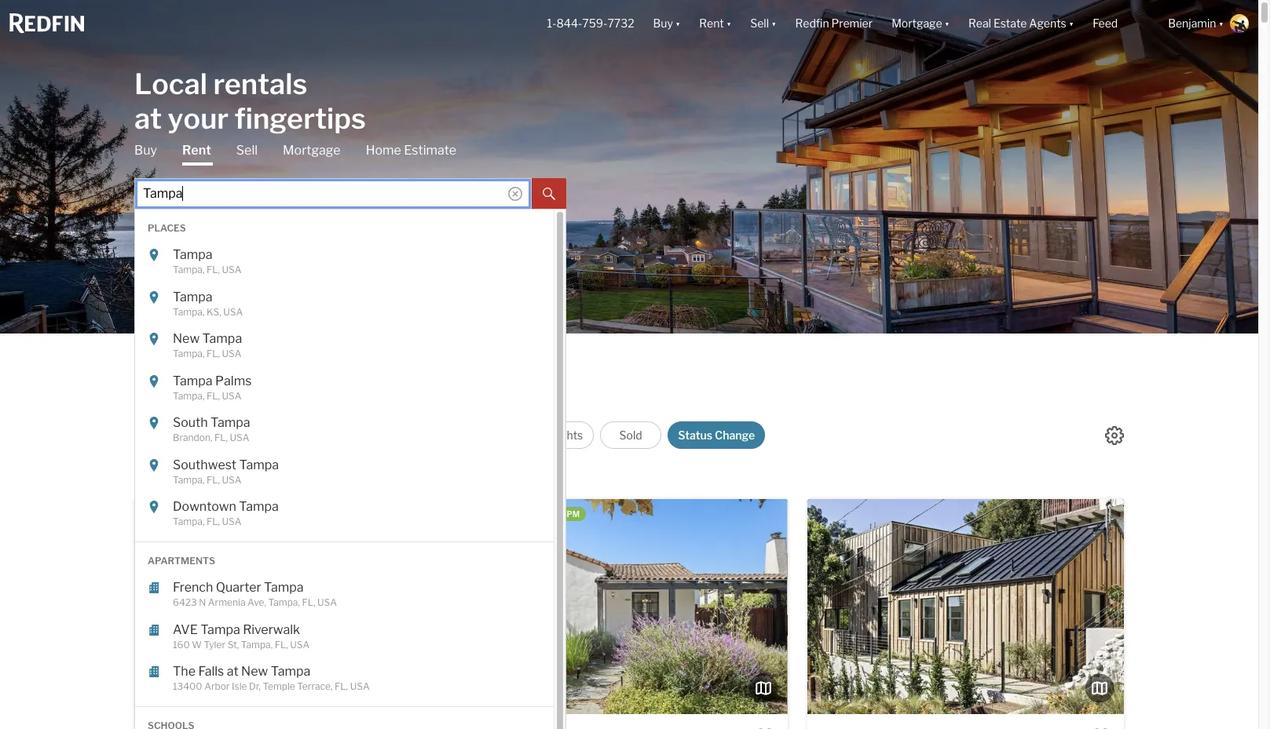 Task type: locate. For each thing, give the bounding box(es) containing it.
new tampa tampa, fl, usa
[[173, 332, 242, 360]]

new up dr,
[[241, 665, 268, 680]]

mortgage left real
[[892, 17, 942, 30]]

1 horizontal spatial favorite button image
[[1091, 728, 1111, 730]]

▾ left rent ▾
[[675, 17, 681, 30]]

tampa, inside new tampa tampa, fl, usa
[[173, 348, 205, 360]]

isle
[[232, 681, 247, 693]]

favorite button checkbox
[[755, 728, 775, 730]]

sell down local rentals at your fingertips
[[236, 143, 258, 158]]

your
[[168, 101, 229, 136]]

favorite button image for favorite button option
[[755, 728, 775, 730]]

▾ left the user photo
[[1219, 17, 1224, 30]]

option group containing all
[[134, 422, 765, 449]]

13400
[[173, 681, 202, 693]]

new
[[173, 332, 200, 346], [220, 429, 244, 442], [241, 665, 268, 680]]

french quarter tampa link
[[173, 581, 507, 596]]

at inside local rentals at your fingertips
[[134, 101, 162, 136]]

tampa link
[[173, 247, 507, 263], [173, 289, 507, 305]]

1 vertical spatial rent
[[182, 143, 211, 158]]

tampa, up tampa palms tampa, fl, usa
[[173, 348, 205, 360]]

4 ▾ from the left
[[945, 17, 950, 30]]

1 vertical spatial at
[[227, 665, 239, 680]]

to
[[549, 510, 560, 519]]

new inside option
[[220, 429, 244, 442]]

1 horizontal spatial rent
[[699, 17, 724, 30]]

0 horizontal spatial mortgage
[[283, 143, 341, 158]]

sell link
[[236, 142, 258, 159]]

new up 'southwest tampa tampa, fl, usa'
[[220, 429, 244, 442]]

french quarter tampa 6423 n armenia ave, tampa, fl, usa
[[173, 581, 337, 609]]

tampa inside new tampa tampa, fl, usa
[[202, 332, 242, 346]]

1 horizontal spatial buy
[[653, 17, 673, 30]]

mortgage
[[892, 17, 942, 30], [283, 143, 341, 158]]

buy for buy ▾
[[653, 17, 673, 30]]

mortgage down fingertips
[[283, 143, 341, 158]]

at up buy "link"
[[134, 101, 162, 136]]

0 horizontal spatial feed
[[134, 382, 185, 409]]

usa down french quarter tampa link at left bottom
[[317, 597, 337, 609]]

sell
[[750, 17, 769, 30], [236, 143, 258, 158]]

fl,
[[207, 264, 220, 276], [207, 348, 220, 360], [207, 390, 220, 402], [214, 432, 228, 444], [207, 474, 220, 486], [207, 516, 220, 528], [302, 597, 315, 609], [275, 639, 288, 651], [335, 681, 348, 693]]

sun,
[[509, 510, 528, 519]]

sold
[[620, 429, 642, 442]]

759-
[[582, 17, 608, 30]]

tampa inside the tampa tampa, fl, usa
[[173, 247, 213, 262]]

tampa link down 'city, address, school, building, zip' search field
[[173, 247, 507, 263]]

buy inside tab list
[[134, 143, 157, 158]]

1 horizontal spatial feed
[[1093, 17, 1118, 30]]

0 horizontal spatial favorite button image
[[755, 728, 775, 730]]

2 ▾ from the left
[[727, 17, 732, 30]]

usa inside 'southwest tampa tampa, fl, usa'
[[222, 474, 242, 486]]

sell inside sell ▾ dropdown button
[[750, 17, 769, 30]]

1 vertical spatial mortgage
[[283, 143, 341, 158]]

tampa, right ave,
[[268, 597, 300, 609]]

fl, down downtown
[[207, 516, 220, 528]]

ave tampa riverwalk link
[[173, 623, 507, 638]]

fl, down french quarter tampa link at left bottom
[[302, 597, 315, 609]]

1 vertical spatial tampa link
[[173, 289, 507, 305]]

feed up 'all'
[[134, 382, 185, 409]]

tampa, down southwest
[[173, 474, 205, 486]]

mortgage for mortgage
[[283, 143, 341, 158]]

new for new
[[220, 429, 244, 442]]

1 horizontal spatial at
[[227, 665, 239, 680]]

tab list
[[134, 142, 566, 730]]

ave
[[173, 623, 198, 638]]

favorite button checkbox
[[1091, 728, 1111, 730]]

▾ for rent ▾
[[727, 17, 732, 30]]

mortgage inside mortgage ▾ dropdown button
[[892, 17, 942, 30]]

usa inside downtown tampa tampa, fl, usa
[[222, 516, 242, 528]]

0 horizontal spatial sell
[[236, 143, 258, 158]]

popular
[[134, 464, 198, 485]]

rent inside rent ▾ dropdown button
[[699, 17, 724, 30]]

st,
[[228, 639, 239, 651]]

falls
[[198, 665, 224, 680]]

▾ right the agents
[[1069, 17, 1074, 30]]

1-
[[547, 17, 557, 30]]

rent right buy ▾
[[699, 17, 724, 30]]

fingertips
[[235, 101, 366, 136]]

at inside the falls at new tampa 13400 arbor isle dr, temple terrace, fl, usa
[[227, 665, 239, 680]]

feed right the agents
[[1093, 17, 1118, 30]]

at up isle
[[227, 665, 239, 680]]

fl, inside the falls at new tampa 13400 arbor isle dr, temple terrace, fl, usa
[[335, 681, 348, 693]]

photo of 8550 ridpath dr, los angeles, ca 90046 image
[[491, 500, 807, 715], [807, 500, 1124, 715], [1124, 500, 1270, 715]]

redfin premier
[[795, 17, 873, 30]]

▾ for benjamin ▾
[[1219, 17, 1224, 30]]

usa down the falls at new tampa link
[[350, 681, 370, 693]]

usa
[[222, 264, 242, 276], [223, 306, 243, 318], [222, 348, 242, 360], [222, 390, 242, 402], [230, 432, 249, 444], [222, 474, 242, 486], [222, 516, 242, 528], [317, 597, 337, 609], [290, 639, 310, 651], [350, 681, 370, 693]]

usa down riverwalk
[[290, 639, 310, 651]]

sell ▾ button
[[750, 0, 777, 47]]

tampa, inside tampa tampa, ks, usa
[[173, 306, 205, 318]]

clear input button
[[508, 187, 522, 201]]

tampa, up the south
[[173, 390, 205, 402]]

southwest tampa link
[[173, 458, 507, 473]]

fl, up 'palms'
[[207, 348, 220, 360]]

status change
[[678, 429, 755, 442]]

1 horizontal spatial sell
[[750, 17, 769, 30]]

3 ▾ from the left
[[771, 17, 777, 30]]

rent inside tab list
[[182, 143, 211, 158]]

fl, inside the tampa tampa, fl, usa
[[207, 264, 220, 276]]

mortgage for mortgage ▾
[[892, 17, 942, 30]]

tampa, left the ks,
[[173, 306, 205, 318]]

0 vertical spatial mortgage
[[892, 17, 942, 30]]

fl, inside ave tampa riverwalk 160 w tyler st, tampa, fl, usa
[[275, 639, 288, 651]]

7732
[[608, 17, 634, 30]]

6 ▾ from the left
[[1219, 17, 1224, 30]]

rent ▾
[[699, 17, 732, 30]]

tampa, inside the tampa tampa, fl, usa
[[173, 264, 205, 276]]

0 horizontal spatial buy
[[134, 143, 157, 158]]

fl, right brandon,
[[214, 432, 228, 444]]

usa inside french quarter tampa 6423 n armenia ave, tampa, fl, usa
[[317, 597, 337, 609]]

usa inside tampa palms tampa, fl, usa
[[222, 390, 242, 402]]

submit search image
[[543, 188, 555, 201]]

▾ left sell ▾
[[727, 17, 732, 30]]

arbor
[[204, 681, 230, 693]]

redfin
[[795, 17, 829, 30]]

tampa,
[[173, 264, 205, 276], [173, 306, 205, 318], [173, 348, 205, 360], [173, 390, 205, 402], [173, 474, 205, 486], [173, 516, 205, 528], [268, 597, 300, 609], [241, 639, 273, 651]]

tampa link for tampa tampa, fl, usa
[[173, 247, 507, 263]]

real estate agents ▾
[[969, 17, 1074, 30]]

usa down 'palms'
[[222, 390, 242, 402]]

tampa inside french quarter tampa 6423 n armenia ave, tampa, fl, usa
[[264, 581, 304, 595]]

1 tampa link from the top
[[173, 247, 507, 263]]

estimate
[[404, 143, 456, 158]]

usa up 'palms'
[[222, 348, 242, 360]]

sell inside tab list
[[236, 143, 258, 158]]

1 photo of 1519 stearns dr, los angeles, ca 90035 image from the left
[[154, 500, 471, 715]]

fl, down 'palms'
[[207, 390, 220, 402]]

local
[[134, 66, 207, 101]]

0 vertical spatial tampa link
[[173, 247, 507, 263]]

downtown tampa tampa, fl, usa
[[173, 500, 279, 528]]

fl, up tampa tampa, ks, usa on the left of page
[[207, 264, 220, 276]]

insights
[[542, 429, 583, 442]]

new inside new tampa tampa, fl, usa
[[173, 332, 200, 346]]

2 favorite button image from the left
[[1091, 728, 1111, 730]]

0 horizontal spatial rent
[[182, 143, 211, 158]]

3 photo of 8550 ridpath dr, los angeles, ca 90046 image from the left
[[1124, 500, 1270, 715]]

Favorites radio
[[269, 422, 338, 449]]

new for new tampa tampa, fl, usa
[[173, 332, 200, 346]]

0 vertical spatial feed
[[1093, 17, 1118, 30]]

option group
[[134, 422, 765, 449]]

photo of 5159 varna ave, sherman oaks, ca 91423 image
[[0, 500, 134, 715], [134, 500, 451, 715], [451, 500, 768, 715]]

usa down southwest
[[222, 474, 242, 486]]

All radio
[[134, 422, 195, 449]]

2 vertical spatial new
[[241, 665, 268, 680]]

tampa link up new tampa link
[[173, 289, 507, 305]]

fl, down southwest
[[207, 474, 220, 486]]

homes
[[201, 464, 257, 485]]

buy right 7732
[[653, 17, 673, 30]]

agents
[[1029, 17, 1067, 30]]

at for new
[[227, 665, 239, 680]]

0 vertical spatial rent
[[699, 17, 724, 30]]

fl, down riverwalk
[[275, 639, 288, 651]]

rent down your
[[182, 143, 211, 158]]

new down tampa tampa, ks, usa on the left of page
[[173, 332, 200, 346]]

usa inside the falls at new tampa 13400 arbor isle dr, temple terrace, fl, usa
[[350, 681, 370, 693]]

favorite button image
[[755, 728, 775, 730], [1091, 728, 1111, 730]]

1 vertical spatial new
[[220, 429, 244, 442]]

usa up tampa tampa, ks, usa on the left of page
[[222, 264, 242, 276]]

City, Address, School, Building, ZIP search field
[[134, 178, 532, 209]]

0 horizontal spatial at
[[134, 101, 162, 136]]

0 vertical spatial new
[[173, 332, 200, 346]]

buy inside dropdown button
[[653, 17, 673, 30]]

buy
[[653, 17, 673, 30], [134, 143, 157, 158]]

▾
[[675, 17, 681, 30], [727, 17, 732, 30], [771, 17, 777, 30], [945, 17, 950, 30], [1069, 17, 1074, 30], [1219, 17, 1224, 30]]

5 ▾ from the left
[[1069, 17, 1074, 30]]

usa inside tampa tampa, ks, usa
[[223, 306, 243, 318]]

0 vertical spatial buy
[[653, 17, 673, 30]]

redfin premier button
[[786, 0, 882, 47]]

feed
[[1093, 17, 1118, 30], [134, 382, 185, 409]]

1-844-759-7732
[[547, 17, 634, 30]]

0 vertical spatial sell
[[750, 17, 769, 30]]

usa right the ks,
[[223, 306, 243, 318]]

at
[[134, 101, 162, 136], [227, 665, 239, 680]]

real
[[969, 17, 991, 30]]

▾ left real
[[945, 17, 950, 30]]

usa down downtown
[[222, 516, 242, 528]]

tampa, up tampa tampa, ks, usa on the left of page
[[173, 264, 205, 276]]

1 vertical spatial sell
[[236, 143, 258, 158]]

south tampa link
[[173, 416, 507, 431]]

sell right rent ▾
[[750, 17, 769, 30]]

mortgage ▾ button
[[892, 0, 950, 47]]

usa inside south tampa brandon, fl, usa
[[230, 432, 249, 444]]

tampa
[[173, 247, 213, 262], [173, 289, 213, 304], [202, 332, 242, 346], [173, 374, 213, 388], [211, 416, 250, 431], [239, 458, 279, 473], [239, 500, 279, 515], [264, 581, 304, 595], [200, 623, 240, 638], [271, 665, 310, 680]]

1 favorite button image from the left
[[755, 728, 775, 730]]

2 tampa link from the top
[[173, 289, 507, 305]]

buy left rent link on the top of page
[[134, 143, 157, 158]]

1 horizontal spatial mortgage
[[892, 17, 942, 30]]

tampa tampa, fl, usa
[[173, 247, 242, 276]]

0 vertical spatial at
[[134, 101, 162, 136]]

tampa inside tampa palms tampa, fl, usa
[[173, 374, 213, 388]]

photo of 1519 stearns dr, los angeles, ca 90035 image
[[154, 500, 471, 715], [471, 500, 788, 715], [787, 500, 1104, 715]]

mortgage inside tab list
[[283, 143, 341, 158]]

tampa, down downtown
[[173, 516, 205, 528]]

new inside the falls at new tampa 13400 arbor isle dr, temple terrace, fl, usa
[[241, 665, 268, 680]]

south
[[173, 416, 208, 431]]

change
[[715, 429, 755, 442]]

tampa inside the falls at new tampa 13400 arbor isle dr, temple terrace, fl, usa
[[271, 665, 310, 680]]

tab list containing buy
[[134, 142, 566, 730]]

n
[[199, 597, 206, 609]]

usa up 'southwest tampa tampa, fl, usa'
[[230, 432, 249, 444]]

1 vertical spatial buy
[[134, 143, 157, 158]]

1 photo of 8550 ridpath dr, los angeles, ca 90046 image from the left
[[491, 500, 807, 715]]

160
[[173, 639, 190, 651]]

▾ left "redfin"
[[771, 17, 777, 30]]

brandon,
[[173, 432, 212, 444]]

fl, inside south tampa brandon, fl, usa
[[214, 432, 228, 444]]

fl, inside downtown tampa tampa, fl, usa
[[207, 516, 220, 528]]

tampa palms tampa, fl, usa
[[173, 374, 252, 402]]

ave tampa riverwalk 160 w tyler st, tampa, fl, usa
[[173, 623, 310, 651]]

6423
[[173, 597, 197, 609]]

1 ▾ from the left
[[675, 17, 681, 30]]

buy ▾
[[653, 17, 681, 30]]

1 vertical spatial feed
[[134, 382, 185, 409]]

tampa tampa, ks, usa
[[173, 289, 243, 318]]

▾ for mortgage ▾
[[945, 17, 950, 30]]

1 photo of 5159 varna ave, sherman oaks, ca 91423 image from the left
[[0, 500, 134, 715]]

fl, down the falls at new tampa link
[[335, 681, 348, 693]]

tampa, down riverwalk
[[241, 639, 273, 651]]



Task type: describe. For each thing, give the bounding box(es) containing it.
Status Change radio
[[668, 422, 765, 449]]

los
[[279, 464, 309, 485]]

downtown tampa link
[[173, 500, 507, 515]]

temple
[[263, 681, 295, 693]]

rent link
[[182, 142, 211, 165]]

southwest tampa tampa, fl, usa
[[173, 458, 279, 486]]

downtown
[[173, 500, 236, 515]]

status
[[678, 429, 713, 442]]

usa inside ave tampa riverwalk 160 w tyler st, tampa, fl, usa
[[290, 639, 310, 651]]

south tampa brandon, fl, usa
[[173, 416, 250, 444]]

▾ for sell ▾
[[771, 17, 777, 30]]

angeles
[[313, 464, 380, 485]]

rent ▾ button
[[699, 0, 732, 47]]

popular homes in los angeles
[[134, 464, 380, 485]]

tampa palms link
[[173, 374, 507, 389]]

armenia
[[208, 597, 245, 609]]

3 photo of 5159 varna ave, sherman oaks, ca 91423 image from the left
[[451, 500, 768, 715]]

premier
[[832, 17, 873, 30]]

buy for buy
[[134, 143, 157, 158]]

quarter
[[216, 581, 261, 595]]

sell for sell
[[236, 143, 258, 158]]

2pm
[[530, 510, 547, 519]]

sell ▾
[[750, 17, 777, 30]]

tampa link for tampa tampa, ks, usa
[[173, 289, 507, 305]]

at for your
[[134, 101, 162, 136]]

feed button
[[1084, 0, 1159, 47]]

dr,
[[249, 681, 261, 693]]

New radio
[[202, 422, 263, 449]]

tampa, inside french quarter tampa 6423 n armenia ave, tampa, fl, usa
[[268, 597, 300, 609]]

apartments
[[148, 555, 215, 567]]

mortgage ▾ button
[[882, 0, 959, 47]]

3 photo of 1519 stearns dr, los angeles, ca 90035 image from the left
[[787, 500, 1104, 715]]

real estate agents ▾ button
[[959, 0, 1084, 47]]

benjamin ▾
[[1168, 17, 1224, 30]]

buy ▾ button
[[644, 0, 690, 47]]

usa inside new tampa tampa, fl, usa
[[222, 348, 242, 360]]

search input image
[[508, 187, 522, 201]]

in
[[261, 464, 275, 485]]

w
[[192, 639, 202, 651]]

sell for sell ▾
[[750, 17, 769, 30]]

feed inside button
[[1093, 17, 1118, 30]]

rent for rent
[[182, 143, 211, 158]]

2 photo of 8550 ridpath dr, los angeles, ca 90046 image from the left
[[807, 500, 1124, 715]]

Sold radio
[[600, 422, 662, 449]]

home
[[366, 143, 401, 158]]

mortgage ▾
[[892, 17, 950, 30]]

home estimate link
[[366, 142, 456, 159]]

fl, inside french quarter tampa 6423 n armenia ave, tampa, fl, usa
[[302, 597, 315, 609]]

tampa, inside downtown tampa tampa, fl, usa
[[173, 516, 205, 528]]

tampa inside ave tampa riverwalk 160 w tyler st, tampa, fl, usa
[[200, 623, 240, 638]]

tampa inside tampa tampa, ks, usa
[[173, 289, 213, 304]]

the falls at new tampa link
[[173, 665, 507, 680]]

2 photo of 5159 varna ave, sherman oaks, ca 91423 image from the left
[[134, 500, 451, 715]]

tampa inside south tampa brandon, fl, usa
[[211, 416, 250, 431]]

5pm
[[562, 510, 580, 519]]

user photo image
[[1230, 14, 1249, 33]]

favorite button image for favorite button checkbox
[[1091, 728, 1111, 730]]

ave,
[[247, 597, 266, 609]]

open
[[485, 510, 508, 519]]

tampa inside downtown tampa tampa, fl, usa
[[239, 500, 279, 515]]

local rentals at your fingertips
[[134, 66, 366, 136]]

french
[[173, 581, 213, 595]]

tampa, inside tampa palms tampa, fl, usa
[[173, 390, 205, 402]]

estate
[[994, 17, 1027, 30]]

2 photo of 1519 stearns dr, los angeles, ca 90035 image from the left
[[471, 500, 788, 715]]

Open House radio
[[441, 422, 525, 449]]

new tampa link
[[173, 332, 507, 347]]

buy ▾ button
[[653, 0, 681, 47]]

fl, inside 'southwest tampa tampa, fl, usa'
[[207, 474, 220, 486]]

usa inside the tampa tampa, fl, usa
[[222, 264, 242, 276]]

rent for rent ▾
[[699, 17, 724, 30]]

ks,
[[207, 306, 221, 318]]

palms
[[215, 374, 252, 388]]

southwest
[[173, 458, 237, 473]]

benjamin
[[1168, 17, 1217, 30]]

Insights radio
[[531, 422, 594, 449]]

Price Change radio
[[344, 422, 435, 449]]

sell ▾ button
[[741, 0, 786, 47]]

the falls at new tampa 13400 arbor isle dr, temple terrace, fl, usa
[[173, 665, 370, 693]]

terrace,
[[297, 681, 333, 693]]

tampa, inside 'southwest tampa tampa, fl, usa'
[[173, 474, 205, 486]]

tyler
[[204, 639, 226, 651]]

places
[[148, 222, 186, 234]]

fl, inside tampa palms tampa, fl, usa
[[207, 390, 220, 402]]

home estimate
[[366, 143, 456, 158]]

tampa, inside ave tampa riverwalk 160 w tyler st, tampa, fl, usa
[[241, 639, 273, 651]]

buy link
[[134, 142, 157, 159]]

rentals
[[213, 66, 307, 101]]

real estate agents ▾ link
[[969, 0, 1074, 47]]

riverwalk
[[243, 623, 300, 638]]

fl, inside new tampa tampa, fl, usa
[[207, 348, 220, 360]]

all
[[158, 429, 171, 442]]

▾ for buy ▾
[[675, 17, 681, 30]]

844-
[[557, 17, 582, 30]]

mortgage link
[[283, 142, 341, 159]]

the
[[173, 665, 196, 680]]

rent ▾ button
[[690, 0, 741, 47]]

open sun, 2pm to 5pm
[[485, 510, 580, 519]]

tampa inside 'southwest tampa tampa, fl, usa'
[[239, 458, 279, 473]]



Task type: vqa. For each thing, say whether or not it's contained in the screenshot.
View inside the the "Internet View Internet plans and providers available for this home"
no



